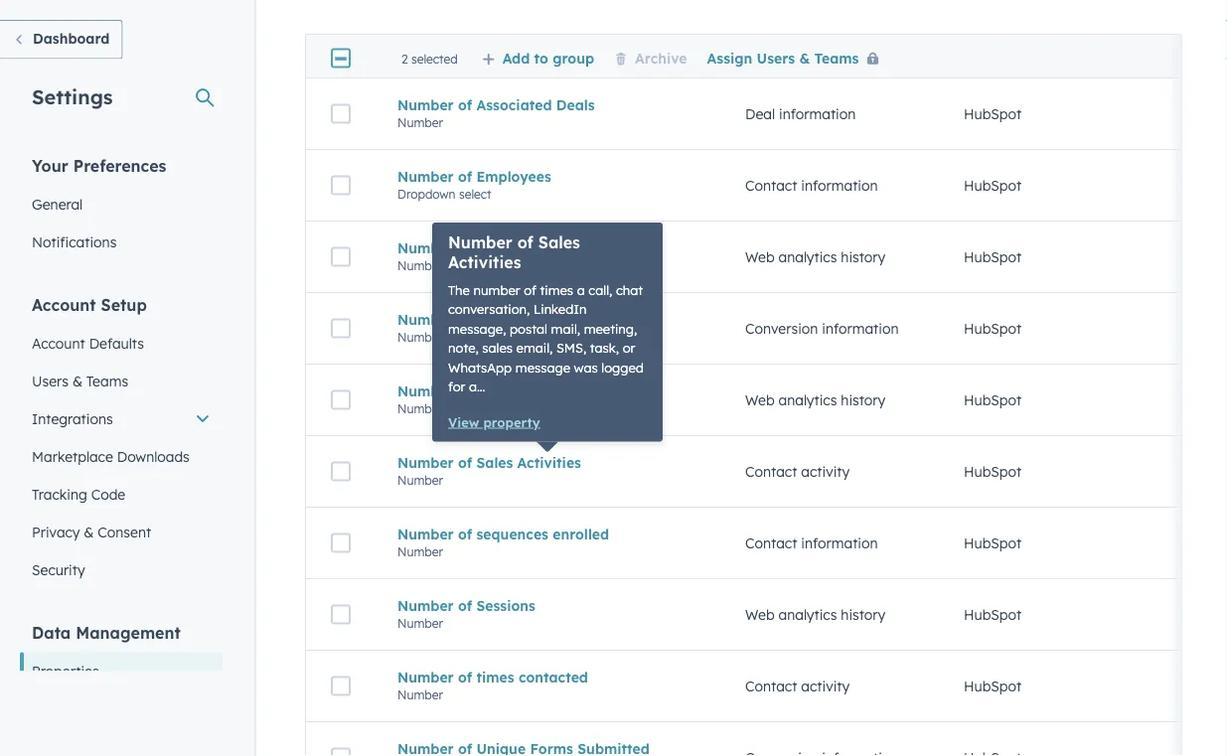Task type: describe. For each thing, give the bounding box(es) containing it.
hubspot for number of times contacted
[[964, 678, 1022, 695]]

number of pageviews button
[[398, 382, 698, 400]]

0 vertical spatial &
[[800, 49, 810, 66]]

assign users & teams
[[707, 49, 859, 66]]

privacy & consent
[[32, 523, 151, 541]]

code
[[91, 486, 125, 503]]

dashboard
[[33, 30, 110, 47]]

dashboard link
[[0, 20, 123, 59]]

number
[[474, 282, 520, 298]]

account setup element
[[20, 294, 223, 589]]

selected
[[411, 51, 458, 66]]

number of event completions number
[[398, 239, 604, 273]]

users inside account setup element
[[32, 372, 69, 390]]

of for number of form submissions
[[458, 311, 472, 328]]

deal information
[[745, 105, 856, 123]]

users & teams
[[32, 372, 128, 390]]

sessions
[[477, 597, 536, 614]]

sales
[[482, 340, 513, 356]]

archive button
[[614, 49, 687, 66]]

downloads
[[117, 448, 190, 465]]

view
[[448, 414, 480, 430]]

group
[[553, 49, 594, 66]]

2 selected
[[402, 51, 458, 66]]

of for number of employees
[[458, 168, 472, 185]]

call,
[[589, 282, 613, 298]]

marketplace downloads
[[32, 448, 190, 465]]

contact for number of employees
[[745, 177, 798, 194]]

web analytics history for number of sessions
[[745, 606, 886, 623]]

view property button
[[448, 412, 540, 432]]

note,
[[448, 340, 479, 356]]

of for number of times contacted
[[458, 669, 472, 686]]

contact activity for activities
[[745, 463, 850, 480]]

the
[[448, 282, 470, 298]]

marketplace
[[32, 448, 113, 465]]

deals
[[556, 96, 595, 114]]

of for number of sales activities
[[458, 454, 472, 471]]

web for number of sessions
[[745, 606, 775, 623]]

& for teams
[[72, 372, 82, 390]]

message
[[516, 359, 570, 376]]

enrolled
[[553, 526, 609, 543]]

number of event completions button
[[398, 239, 698, 257]]

whatsapp
[[448, 359, 512, 376]]

contact activity for contacted
[[745, 678, 850, 695]]

preferences
[[73, 156, 166, 175]]

your preferences element
[[20, 155, 223, 261]]

account for account defaults
[[32, 334, 85, 352]]

times inside number of times contacted number
[[477, 669, 514, 686]]

tracking
[[32, 486, 87, 503]]

information for number of associated deals
[[779, 105, 856, 123]]

number inside number of employees dropdown select
[[398, 168, 454, 185]]

associated
[[477, 96, 552, 114]]

information for number of sequences enrolled
[[801, 534, 878, 552]]

contact for number of sales activities
[[745, 463, 798, 480]]

marketplace downloads link
[[20, 438, 223, 476]]

email,
[[516, 340, 553, 356]]

hubspot for number of sessions
[[964, 606, 1022, 623]]

history for number of pageviews
[[841, 391, 886, 409]]

account for account setup
[[32, 295, 96, 315]]

properties link
[[20, 653, 223, 690]]

number of sales activities button
[[398, 454, 698, 471]]

data management element
[[20, 622, 223, 756]]

of for number of sessions
[[458, 597, 472, 614]]

account setup
[[32, 295, 147, 315]]

task,
[[590, 340, 619, 356]]

contact information for number of sequences enrolled
[[745, 534, 878, 552]]

contact information for number of employees
[[745, 177, 878, 194]]

message,
[[448, 321, 506, 337]]

analytics for number of sessions
[[779, 606, 837, 623]]

contacted
[[519, 669, 588, 686]]

hubspot for number of sales activities
[[964, 463, 1022, 480]]

properties
[[32, 662, 99, 680]]

web analytics history for number of event completions
[[745, 248, 886, 266]]

completions
[[519, 239, 604, 257]]

defaults
[[89, 334, 144, 352]]

add to group button
[[482, 49, 594, 66]]

number of associated deals button
[[398, 96, 698, 114]]

deal
[[745, 105, 775, 123]]

for
[[448, 379, 466, 395]]

number of times contacted number
[[398, 669, 588, 702]]

add
[[503, 49, 530, 66]]

teams inside account setup element
[[86, 372, 128, 390]]

0 vertical spatial teams
[[815, 49, 859, 66]]

privacy
[[32, 523, 80, 541]]

assign
[[707, 49, 753, 66]]

to
[[534, 49, 549, 66]]

select
[[459, 187, 491, 202]]

number of associated deals number
[[398, 96, 595, 130]]

meeting,
[[584, 321, 637, 337]]

number of employees button
[[398, 168, 698, 185]]

general
[[32, 195, 83, 213]]

your preferences
[[32, 156, 166, 175]]

number of form submissions number
[[398, 311, 603, 345]]



Task type: locate. For each thing, give the bounding box(es) containing it.
of up note,
[[458, 311, 472, 328]]

data management
[[32, 623, 181, 643]]

1 vertical spatial web analytics history
[[745, 391, 886, 409]]

security
[[32, 561, 85, 578]]

dropdown
[[398, 187, 456, 202]]

2 contact information from the top
[[745, 534, 878, 552]]

integrations button
[[20, 400, 223, 438]]

tracking code
[[32, 486, 125, 503]]

1 analytics from the top
[[779, 248, 837, 266]]

hubspot
[[964, 105, 1022, 123], [964, 177, 1022, 194], [964, 248, 1022, 266], [964, 320, 1022, 337], [964, 391, 1022, 409], [964, 463, 1022, 480], [964, 534, 1022, 552], [964, 606, 1022, 623], [964, 678, 1022, 695]]

4 contact from the top
[[745, 678, 798, 695]]

1 vertical spatial account
[[32, 334, 85, 352]]

times inside number of sales activities the number of times a call, chat conversation, linkedin message, postal mail, meeting, note, sales email, sms, task, or whatsapp message was logged for a…
[[540, 282, 574, 298]]

3 analytics from the top
[[779, 606, 837, 623]]

number of times contacted button
[[398, 669, 698, 686]]

logged
[[602, 359, 644, 376]]

of for number of pageviews
[[458, 382, 472, 400]]

sales for number of sales activities number
[[477, 454, 513, 471]]

users up integrations
[[32, 372, 69, 390]]

2 vertical spatial &
[[84, 523, 94, 541]]

hubspot for number of event completions
[[964, 248, 1022, 266]]

setup
[[101, 295, 147, 315]]

of for number of sequences enrolled
[[458, 526, 472, 543]]

consent
[[98, 523, 151, 541]]

notifications link
[[20, 223, 223, 261]]

of for number of event completions
[[458, 239, 472, 257]]

1 vertical spatial sales
[[477, 454, 513, 471]]

activities down property
[[517, 454, 581, 471]]

2 analytics from the top
[[779, 391, 837, 409]]

1 horizontal spatial &
[[84, 523, 94, 541]]

teams
[[815, 49, 859, 66], [86, 372, 128, 390]]

1 horizontal spatial users
[[757, 49, 795, 66]]

1 horizontal spatial teams
[[815, 49, 859, 66]]

general link
[[20, 185, 223, 223]]

history for number of sessions
[[841, 606, 886, 623]]

of right event
[[518, 233, 534, 252]]

hubspot for number of associated deals
[[964, 105, 1022, 123]]

1 vertical spatial contact information
[[745, 534, 878, 552]]

settings
[[32, 84, 113, 109]]

2 vertical spatial web analytics history
[[745, 606, 886, 623]]

2 vertical spatial web
[[745, 606, 775, 623]]

& inside users & teams link
[[72, 372, 82, 390]]

1 vertical spatial &
[[72, 372, 82, 390]]

account
[[32, 295, 96, 315], [32, 334, 85, 352]]

1 vertical spatial times
[[477, 669, 514, 686]]

linkedin
[[534, 301, 587, 318]]

0 vertical spatial users
[[757, 49, 795, 66]]

sales inside number of sales activities the number of times a call, chat conversation, linkedin message, postal mail, meeting, note, sales email, sms, task, or whatsapp message was logged for a…
[[538, 233, 580, 252]]

conversation,
[[448, 301, 530, 318]]

employees
[[477, 168, 551, 185]]

sequences
[[477, 526, 549, 543]]

add to group
[[503, 49, 594, 66]]

0 vertical spatial contact information
[[745, 177, 878, 194]]

of inside 'number of form submissions number'
[[458, 311, 472, 328]]

of left sessions on the left of page
[[458, 597, 472, 614]]

1 horizontal spatial sales
[[538, 233, 580, 252]]

activity for number of sales activities
[[801, 463, 850, 480]]

of inside number of event completions number
[[458, 239, 472, 257]]

property
[[483, 414, 540, 430]]

integrations
[[32, 410, 113, 427]]

8 hubspot from the top
[[964, 606, 1022, 623]]

2 horizontal spatial &
[[800, 49, 810, 66]]

sales up a
[[538, 233, 580, 252]]

of left event
[[458, 239, 472, 257]]

analytics
[[779, 248, 837, 266], [779, 391, 837, 409], [779, 606, 837, 623]]

1 web analytics history from the top
[[745, 248, 886, 266]]

activities for number of sales activities number
[[517, 454, 581, 471]]

activities inside number of sales activities the number of times a call, chat conversation, linkedin message, postal mail, meeting, note, sales email, sms, task, or whatsapp message was logged for a…
[[448, 252, 521, 272]]

times
[[540, 282, 574, 298], [477, 669, 514, 686]]

mail,
[[551, 321, 580, 337]]

activities inside number of sales activities number
[[517, 454, 581, 471]]

of inside number of times contacted number
[[458, 669, 472, 686]]

of left associated
[[458, 96, 472, 114]]

1 history from the top
[[841, 248, 886, 266]]

of up select
[[458, 168, 472, 185]]

times left contacted
[[477, 669, 514, 686]]

activities
[[448, 252, 521, 272], [517, 454, 581, 471]]

of down number of sessions number
[[458, 669, 472, 686]]

1 vertical spatial activity
[[801, 678, 850, 695]]

1 vertical spatial activities
[[517, 454, 581, 471]]

tracking code link
[[20, 476, 223, 513]]

data
[[32, 623, 71, 643]]

a
[[577, 282, 585, 298]]

teams up deal information
[[815, 49, 859, 66]]

notifications
[[32, 233, 117, 250]]

number of form submissions button
[[398, 311, 698, 328]]

0 vertical spatial times
[[540, 282, 574, 298]]

0 vertical spatial web analytics history
[[745, 248, 886, 266]]

a…
[[469, 379, 486, 395]]

1 vertical spatial teams
[[86, 372, 128, 390]]

4 hubspot from the top
[[964, 320, 1022, 337]]

activity
[[801, 463, 850, 480], [801, 678, 850, 695]]

2 history from the top
[[841, 391, 886, 409]]

hubspot for number of sequences enrolled
[[964, 534, 1022, 552]]

number of sales activities tooltip
[[432, 223, 663, 442]]

6 hubspot from the top
[[964, 463, 1022, 480]]

account defaults
[[32, 334, 144, 352]]

of inside the number of sequences enrolled number
[[458, 526, 472, 543]]

2 web analytics history from the top
[[745, 391, 886, 409]]

contact for number of times contacted
[[745, 678, 798, 695]]

of inside number of sessions number
[[458, 597, 472, 614]]

1 vertical spatial analytics
[[779, 391, 837, 409]]

number of sessions button
[[398, 597, 698, 614]]

of down view
[[458, 454, 472, 471]]

hubspot for number of form submissions
[[964, 320, 1022, 337]]

& inside privacy & consent link
[[84, 523, 94, 541]]

account up the users & teams
[[32, 334, 85, 352]]

sales inside number of sales activities number
[[477, 454, 513, 471]]

number of sessions number
[[398, 597, 536, 631]]

0 vertical spatial analytics
[[779, 248, 837, 266]]

number of sequences enrolled button
[[398, 526, 698, 543]]

0 vertical spatial contact activity
[[745, 463, 850, 480]]

1 contact from the top
[[745, 177, 798, 194]]

contact
[[745, 177, 798, 194], [745, 463, 798, 480], [745, 534, 798, 552], [745, 678, 798, 695]]

of left sequences
[[458, 526, 472, 543]]

conversion
[[745, 320, 818, 337]]

information
[[779, 105, 856, 123], [801, 177, 878, 194], [822, 320, 899, 337], [801, 534, 878, 552]]

1 hubspot from the top
[[964, 105, 1022, 123]]

3 web from the top
[[745, 606, 775, 623]]

of inside number of associated deals number
[[458, 96, 472, 114]]

3 web analytics history from the top
[[745, 606, 886, 623]]

0 horizontal spatial sales
[[477, 454, 513, 471]]

0 vertical spatial account
[[32, 295, 96, 315]]

2 activity from the top
[[801, 678, 850, 695]]

9 hubspot from the top
[[964, 678, 1022, 695]]

number of pageviews number
[[398, 382, 551, 416]]

sales down view property
[[477, 454, 513, 471]]

2 contact from the top
[[745, 463, 798, 480]]

times up linkedin
[[540, 282, 574, 298]]

0 vertical spatial history
[[841, 248, 886, 266]]

event
[[477, 239, 515, 257]]

1 contact activity from the top
[[745, 463, 850, 480]]

number of employees dropdown select
[[398, 168, 551, 202]]

contact activity
[[745, 463, 850, 480], [745, 678, 850, 695]]

view property
[[448, 414, 540, 430]]

0 vertical spatial sales
[[538, 233, 580, 252]]

2 vertical spatial analytics
[[779, 606, 837, 623]]

information for number of form submissions
[[822, 320, 899, 337]]

account up account defaults
[[32, 295, 96, 315]]

sales for number of sales activities the number of times a call, chat conversation, linkedin message, postal mail, meeting, note, sales email, sms, task, or whatsapp message was logged for a…
[[538, 233, 580, 252]]

assign users & teams button
[[707, 49, 887, 66]]

1 account from the top
[[32, 295, 96, 315]]

0 horizontal spatial teams
[[86, 372, 128, 390]]

form
[[477, 311, 513, 328]]

1 vertical spatial history
[[841, 391, 886, 409]]

submissions
[[517, 311, 603, 328]]

7 hubspot from the top
[[964, 534, 1022, 552]]

of
[[458, 96, 472, 114], [458, 168, 472, 185], [518, 233, 534, 252], [458, 239, 472, 257], [524, 282, 537, 298], [458, 311, 472, 328], [458, 382, 472, 400], [458, 454, 472, 471], [458, 526, 472, 543], [458, 597, 472, 614], [458, 669, 472, 686]]

number
[[398, 96, 454, 114], [398, 115, 443, 130], [398, 168, 454, 185], [448, 233, 513, 252], [398, 239, 454, 257], [398, 258, 443, 273], [398, 311, 454, 328], [398, 330, 443, 345], [398, 382, 454, 400], [398, 401, 443, 416], [398, 454, 454, 471], [398, 473, 443, 488], [398, 526, 454, 543], [398, 544, 443, 559], [398, 597, 454, 614], [398, 616, 443, 631], [398, 669, 454, 686], [398, 688, 443, 702]]

0 horizontal spatial &
[[72, 372, 82, 390]]

conversion information
[[745, 320, 899, 337]]

0 horizontal spatial times
[[477, 669, 514, 686]]

of inside number of employees dropdown select
[[458, 168, 472, 185]]

number of sequences enrolled number
[[398, 526, 609, 559]]

1 web from the top
[[745, 248, 775, 266]]

& up deal information
[[800, 49, 810, 66]]

of inside number of pageviews number
[[458, 382, 472, 400]]

web for number of event completions
[[745, 248, 775, 266]]

2 vertical spatial history
[[841, 606, 886, 623]]

information for number of employees
[[801, 177, 878, 194]]

0 horizontal spatial users
[[32, 372, 69, 390]]

contact for number of sequences enrolled
[[745, 534, 798, 552]]

analytics for number of pageviews
[[779, 391, 837, 409]]

web for number of pageviews
[[745, 391, 775, 409]]

of for number of associated deals
[[458, 96, 472, 114]]

account defaults link
[[20, 325, 223, 362]]

& right "privacy"
[[84, 523, 94, 541]]

number inside number of sales activities the number of times a call, chat conversation, linkedin message, postal mail, meeting, note, sales email, sms, task, or whatsapp message was logged for a…
[[448, 233, 513, 252]]

web
[[745, 248, 775, 266], [745, 391, 775, 409], [745, 606, 775, 623]]

users & teams link
[[20, 362, 223, 400]]

pageviews
[[477, 382, 551, 400]]

activity for number of times contacted
[[801, 678, 850, 695]]

of down "whatsapp"
[[458, 382, 472, 400]]

web analytics history for number of pageviews
[[745, 391, 886, 409]]

teams down the defaults
[[86, 372, 128, 390]]

of right the number
[[524, 282, 537, 298]]

history for number of event completions
[[841, 248, 886, 266]]

5 hubspot from the top
[[964, 391, 1022, 409]]

activities up the number
[[448, 252, 521, 272]]

postal
[[510, 321, 548, 337]]

1 contact information from the top
[[745, 177, 878, 194]]

of inside number of sales activities number
[[458, 454, 472, 471]]

1 vertical spatial contact activity
[[745, 678, 850, 695]]

security link
[[20, 551, 223, 589]]

0 vertical spatial activities
[[448, 252, 521, 272]]

&
[[800, 49, 810, 66], [72, 372, 82, 390], [84, 523, 94, 541]]

2 web from the top
[[745, 391, 775, 409]]

hubspot for number of employees
[[964, 177, 1022, 194]]

privacy & consent link
[[20, 513, 223, 551]]

2
[[402, 51, 408, 66]]

management
[[76, 623, 181, 643]]

0 vertical spatial web
[[745, 248, 775, 266]]

analytics for number of event completions
[[779, 248, 837, 266]]

was
[[574, 359, 598, 376]]

1 vertical spatial web
[[745, 391, 775, 409]]

1 activity from the top
[[801, 463, 850, 480]]

number of sales activities the number of times a call, chat conversation, linkedin message, postal mail, meeting, note, sales email, sms, task, or whatsapp message was logged for a…
[[448, 233, 644, 395]]

activities for number of sales activities the number of times a call, chat conversation, linkedin message, postal mail, meeting, note, sales email, sms, task, or whatsapp message was logged for a…
[[448, 252, 521, 272]]

2 hubspot from the top
[[964, 177, 1022, 194]]

& for consent
[[84, 523, 94, 541]]

1 horizontal spatial times
[[540, 282, 574, 298]]

hubspot for number of pageviews
[[964, 391, 1022, 409]]

3 hubspot from the top
[[964, 248, 1022, 266]]

users right assign at the right top of page
[[757, 49, 795, 66]]

your
[[32, 156, 68, 175]]

2 contact activity from the top
[[745, 678, 850, 695]]

& up integrations
[[72, 372, 82, 390]]

3 history from the top
[[841, 606, 886, 623]]

2 account from the top
[[32, 334, 85, 352]]

0 vertical spatial activity
[[801, 463, 850, 480]]

sms,
[[557, 340, 587, 356]]

1 vertical spatial users
[[32, 372, 69, 390]]

3 contact from the top
[[745, 534, 798, 552]]

number of sales activities number
[[398, 454, 581, 488]]



Task type: vqa. For each thing, say whether or not it's contained in the screenshot.
Message
yes



